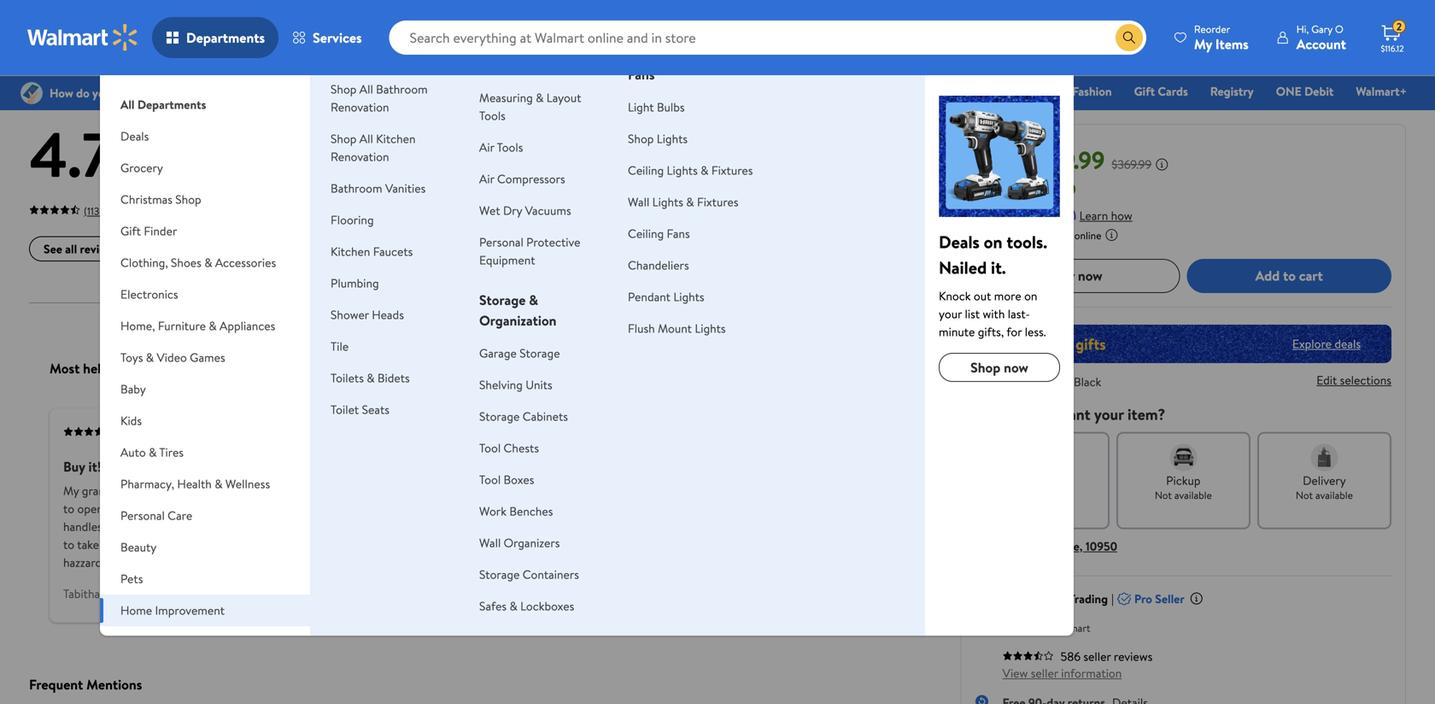Task type: locate. For each thing, give the bounding box(es) containing it.
1 are from the left
[[105, 519, 122, 535]]

0 horizontal spatial product group
[[32, 0, 236, 34]]

shop down the 'services'
[[331, 81, 357, 97]]

1 horizontal spatial deals
[[507, 83, 535, 100]]

4 stars
[[490, 143, 525, 159]]

month!
[[700, 501, 738, 517]]

1 vertical spatial electronics
[[121, 286, 178, 303]]

so right off
[[224, 536, 235, 553]]

1 vertical spatial 21
[[1066, 488, 1075, 502]]

your right the want
[[1095, 404, 1124, 425]]

0 horizontal spatial electronics
[[121, 286, 178, 303]]

customer reviews & ratings
[[29, 63, 274, 92]]

1 horizontal spatial 3+
[[492, 10, 503, 24]]

lights up wall lights & fixtures link
[[667, 162, 698, 179]]

toilets
[[331, 370, 364, 386]]

shop lights
[[628, 130, 688, 147]]

0 horizontal spatial on
[[852, 501, 865, 517]]

last-
[[1008, 306, 1031, 322]]

1 horizontal spatial electronics
[[870, 83, 928, 100]]

2 vertical spatial progress bar
[[545, 206, 908, 210]]

& up the organization
[[529, 291, 539, 309]]

0 vertical spatial deals
[[507, 83, 535, 100]]

1 horizontal spatial are
[[232, 519, 248, 535]]

2 horizontal spatial he
[[672, 519, 685, 535]]

0 vertical spatial air
[[479, 139, 495, 156]]

available for pickup
[[1175, 488, 1213, 502]]

of inside 4.7 out of 5
[[152, 155, 171, 184]]

2 tool from the top
[[479, 471, 501, 488]]

day
[[278, 10, 293, 24], [506, 10, 521, 24]]

2 vertical spatial a
[[674, 536, 679, 553]]

buy up open
[[63, 457, 85, 476]]

personal inside personal protective equipment
[[479, 234, 524, 250]]

deals down all departments
[[121, 128, 149, 144]]

toilet seats link
[[331, 401, 390, 418]]

tool down vs
[[479, 440, 501, 456]]

1 vertical spatial it.
[[340, 501, 350, 517]]

1 horizontal spatial fans
[[667, 225, 690, 242]]

to down researching
[[887, 536, 899, 553]]

you
[[979, 180, 998, 197]]

1 horizontal spatial grocery
[[558, 83, 599, 100]]

1 vertical spatial reviews
[[80, 241, 119, 257]]

1 vertical spatial fixtures
[[697, 194, 739, 210]]

0 vertical spatial now
[[1078, 266, 1103, 285]]

ceiling up chandeliers at the top left of page
[[628, 225, 664, 242]]

storage containers
[[479, 566, 579, 583]]

grandson down the at the bottom left of page
[[174, 501, 222, 517]]

to left cart
[[1284, 266, 1296, 285]]

that down off
[[210, 554, 232, 571]]

knock
[[939, 288, 971, 304]]

customer
[[29, 63, 116, 92]]

it
[[321, 483, 329, 499], [317, 536, 324, 553], [802, 536, 809, 553], [234, 554, 242, 571]]

edit selections button
[[1317, 372, 1392, 388]]

3 progress bar from the top
[[545, 206, 908, 210]]

toy shop
[[950, 83, 997, 100]]

1 vertical spatial air
[[479, 170, 495, 187]]

0 vertical spatial wall
[[628, 194, 650, 210]]

toilet
[[331, 401, 359, 418]]

1 renovation from the top
[[331, 99, 389, 115]]

helpful for negative
[[583, 359, 625, 378]]

1 vertical spatial a
[[658, 501, 664, 517]]

0 horizontal spatial get
[[252, 501, 270, 517]]

we
[[826, 536, 841, 553]]

grocery inside dropdown button
[[121, 159, 163, 176]]

1 horizontal spatial your
[[1095, 404, 1124, 425]]

1 not from the left
[[1155, 488, 1173, 502]]

pendant lights
[[628, 288, 705, 305]]

& right lighting
[[681, 44, 690, 63]]

reviews down pro
[[1114, 648, 1153, 665]]

stars right the 3
[[499, 162, 524, 178]]

1 vertical spatial for
[[640, 501, 655, 517]]

bathroom up flooring
[[331, 180, 383, 197]]

wall down work
[[479, 535, 501, 551]]

1 vertical spatial that
[[210, 554, 232, 571]]

lockboxes
[[521, 598, 575, 614]]

1 vertical spatial he
[[672, 519, 685, 535]]

shop all bathroom renovation link
[[331, 81, 428, 115]]

available inside delivery not available
[[1316, 488, 1354, 502]]

(1136
[[84, 204, 105, 218]]

electronics down clothing,
[[121, 286, 178, 303]]

0 vertical spatial reviews
[[121, 63, 188, 92]]

all inside shop all bathroom renovation
[[360, 81, 373, 97]]

electronics inside electronics link
[[870, 83, 928, 100]]

color
[[1012, 373, 1041, 390]]

0 vertical spatial home
[[1019, 83, 1051, 100]]

lighting & ceiling fans
[[628, 44, 736, 84]]

0 vertical spatial buy
[[1053, 266, 1075, 285]]

$180.00
[[1030, 179, 1077, 198]]

1 horizontal spatial gift
[[1135, 83, 1156, 100]]

compressors
[[497, 170, 566, 187]]

review for most helpful negative review
[[683, 359, 722, 378]]

wet
[[479, 202, 500, 219]]

grocery for grocery & essentials
[[558, 83, 599, 100]]

21 inside arrives dec 21 button
[[1066, 488, 1075, 502]]

it down the started
[[802, 536, 809, 553]]

(1136 reviews) link
[[29, 200, 144, 219]]

deals for deals link
[[507, 83, 535, 100]]

for for it.
[[1007, 323, 1022, 340]]

renovation up shop all kitchen renovation
[[331, 99, 389, 115]]

4
[[490, 143, 497, 159]]

0 horizontal spatial 21
[[917, 181, 927, 197]]

wet dry vacuums
[[479, 202, 571, 219]]

air tools link
[[479, 139, 523, 156]]

and up return.
[[564, 536, 582, 553]]

legal information image
[[1105, 228, 1119, 242]]

0 horizontal spatial personal
[[121, 507, 165, 524]]

0 horizontal spatial fans
[[628, 65, 655, 84]]

0 horizontal spatial 2
[[490, 181, 496, 197]]

progress bar up wall lights & fixtures link
[[545, 169, 908, 172]]

buy inside buy it!!!! my grandson loves it!!!! the only thing wrong with it is the handles to open the door. my grandson can't get in and out of it. they handles are hard to see and they are insane awkward place. we had to take one of the windows off so he could get in it duke's of hazzard style! lol other than that it runs great and look!!!!!
[[63, 457, 85, 476]]

stars right "4"
[[500, 143, 525, 159]]

0 vertical spatial bathroom
[[376, 81, 428, 97]]

ceiling right lighting
[[694, 44, 736, 63]]

walmart image
[[27, 24, 138, 51]]

not inside delivery not available
[[1296, 488, 1314, 502]]

out up awkward
[[306, 501, 324, 517]]

2 progress bar from the top
[[545, 169, 908, 172]]

storage inside storage & organization
[[479, 291, 526, 309]]

1 product group from the left
[[32, 0, 236, 34]]

most for most helpful positive review
[[50, 359, 80, 378]]

0 vertical spatial personal
[[479, 234, 524, 250]]

kitchen down shop all bathroom renovation
[[376, 130, 416, 147]]

had down old
[[619, 501, 637, 517]]

1 vertical spatial tool
[[479, 471, 501, 488]]

renovation for bathroom
[[331, 99, 389, 115]]

how
[[1112, 207, 1133, 224]]

0 horizontal spatial available
[[1175, 488, 1213, 502]]

1 horizontal spatial available
[[1316, 488, 1354, 502]]

wall lights & fixtures link
[[628, 194, 739, 210]]

reorder my items
[[1195, 22, 1249, 53]]

0 horizontal spatial had
[[386, 519, 404, 535]]

3+ day shipping up deals link
[[492, 10, 560, 24]]

are down "can't" on the bottom of page
[[232, 519, 248, 535]]

personal for personal protective equipment
[[479, 234, 524, 250]]

with inside deals on tools. nailed it. knock out more on your list with last- minute gifts, for less.
[[983, 306, 1005, 322]]

renovation for kitchen
[[331, 148, 389, 165]]

fashion
[[1073, 83, 1112, 100]]

0 vertical spatial grandson
[[82, 483, 130, 499]]

1 horizontal spatial day
[[506, 10, 521, 24]]

it. inside buy it!!!! my grandson loves it!!!! the only thing wrong with it is the handles to open the door. my grandson can't get in and out of it. they handles are hard to see and they are insane awkward place. we had to take one of the windows off so he could get in it duke's of hazzard style! lol other than that it runs great and look!!!!!
[[340, 501, 350, 517]]

2 vertical spatial he
[[238, 536, 251, 553]]

gift finder button
[[100, 215, 310, 247]]

intent image for pickup image
[[1170, 444, 1198, 471]]

handles up the take
[[63, 519, 102, 535]]

personal down loves
[[121, 507, 165, 524]]

kitchen faucets link
[[331, 243, 413, 260]]

layout
[[547, 89, 582, 106]]

with up gifts,
[[983, 306, 1005, 322]]

1 vertical spatial fans
[[667, 225, 690, 242]]

chance
[[564, 501, 600, 517]]

departments button
[[152, 17, 279, 58]]

lights for wall
[[653, 194, 684, 210]]

patio
[[121, 634, 147, 650]]

0 vertical spatial tools
[[479, 107, 506, 124]]

lights down bulbs
[[657, 130, 688, 147]]

out up 'christmas'
[[117, 155, 147, 184]]

shop down grocery dropdown button
[[175, 191, 201, 208]]

buy for buy it!!!! my grandson loves it!!!! the only thing wrong with it is the handles to open the door. my grandson can't get in and out of it. they handles are hard to see and they are insane awkward place. we had to take one of the windows off so he could get in it duke's of hazzard style! lol other than that it runs great and look!!!!!
[[63, 457, 85, 476]]

account
[[1297, 35, 1347, 53]]

0 horizontal spatial that
[[210, 554, 232, 571]]

other
[[154, 554, 182, 571]]

so right was
[[709, 519, 721, 535]]

shipping up the 'services'
[[296, 10, 332, 24]]

christmas
[[121, 191, 173, 208]]

& down the departments dropdown button at the left of the page
[[193, 63, 207, 92]]

my left items at the right top of the page
[[1195, 35, 1213, 53]]

1 vertical spatial tools
[[497, 139, 523, 156]]

1 horizontal spatial in
[[305, 536, 314, 553]]

0 horizontal spatial so
[[224, 536, 235, 553]]

shop inside shop all bathroom renovation
[[331, 81, 357, 97]]

& left the tires
[[149, 444, 157, 461]]

1 vertical spatial ceiling
[[628, 162, 664, 179]]

personal inside dropdown button
[[121, 507, 165, 524]]

fans down lighting
[[628, 65, 655, 84]]

0 vertical spatial fans
[[628, 65, 655, 84]]

1 vertical spatial grandson
[[174, 501, 222, 517]]

gift for gift finder
[[121, 223, 141, 239]]

storage down shelving
[[479, 408, 520, 425]]

storage
[[479, 291, 526, 309], [520, 345, 560, 362], [479, 408, 520, 425], [479, 566, 520, 583]]

2 not from the left
[[1296, 488, 1314, 502]]

gift left cards
[[1135, 83, 1156, 100]]

1 horizontal spatial grandson
[[174, 501, 222, 517]]

seems
[[609, 536, 641, 553]]

1 horizontal spatial had
[[619, 501, 637, 517]]

stars down the 3 stars
[[499, 181, 524, 197]]

on
[[984, 230, 1003, 254], [1025, 288, 1038, 304], [852, 501, 865, 517]]

3+ left services dropdown button
[[264, 10, 275, 24]]

hazzard
[[63, 554, 102, 571]]

shop
[[331, 81, 357, 97], [971, 83, 997, 100], [331, 130, 357, 147], [628, 130, 654, 147], [175, 191, 201, 208], [971, 358, 1001, 377]]

21 up 47 on the top of the page
[[917, 181, 927, 197]]

arrives dec 21
[[1011, 488, 1075, 502]]

1 available from the left
[[1175, 488, 1213, 502]]

kitchen
[[376, 130, 416, 147], [331, 243, 370, 260]]

2 vertical spatial reviews
[[1114, 648, 1153, 665]]

lights for pendant
[[674, 288, 705, 305]]

on up the last-
[[1025, 288, 1038, 304]]

3+ up deals link
[[492, 10, 503, 24]]

registry link
[[1203, 82, 1262, 100]]

tool boxes
[[479, 471, 534, 488]]

1 horizontal spatial most
[[550, 359, 580, 378]]

of up christmas shop
[[152, 155, 171, 184]]

tool for tool chests
[[479, 440, 501, 456]]

gift inside the "gift finder" dropdown button
[[121, 223, 141, 239]]

it. up more
[[991, 256, 1006, 279]]

progress bar down ceiling lights & fixtures
[[545, 206, 908, 210]]

tools inside measuring & layout tools
[[479, 107, 506, 124]]

0 vertical spatial for
[[1007, 323, 1022, 340]]

now inside button
[[1078, 266, 1103, 285]]

home inside dropdown button
[[121, 602, 152, 619]]

not inside pickup not available
[[1155, 488, 1173, 502]]

available for delivery
[[1316, 488, 1354, 502]]

awkward
[[286, 519, 331, 535]]

2 horizontal spatial a
[[674, 536, 679, 553]]

for down the last-
[[1007, 323, 1022, 340]]

vanities
[[385, 180, 426, 197]]

get up great at the bottom of the page
[[285, 536, 302, 553]]

storage for &
[[479, 291, 526, 309]]

departments inside dropdown button
[[186, 28, 265, 47]]

2 product group from the left
[[716, 0, 920, 34]]

buy inside button
[[1053, 266, 1075, 285]]

accessories
[[215, 254, 276, 271]]

electronics inside electronics dropdown button
[[121, 286, 178, 303]]

toys & video games
[[121, 349, 225, 366]]

he down whole
[[672, 519, 685, 535]]

not
[[1155, 488, 1173, 502], [1296, 488, 1314, 502]]

home up patio
[[121, 602, 152, 619]]

available down intent image for pickup
[[1175, 488, 1213, 502]]

air down "4"
[[479, 170, 495, 187]]

write
[[155, 241, 183, 257]]

every
[[862, 483, 891, 499]]

1 most from the left
[[50, 359, 80, 378]]

affirm image
[[1042, 206, 1077, 220]]

debit
[[1305, 83, 1334, 100]]

2 renovation from the top
[[331, 148, 389, 165]]

and right great at the bottom of the page
[[300, 554, 319, 571]]

storage for cabinets
[[479, 408, 520, 425]]

2 vertical spatial deals
[[939, 230, 980, 254]]

to inside button
[[1284, 266, 1296, 285]]

lights up flush mount lights link
[[674, 288, 705, 305]]

my inside my 2 year old absolutely loved this chevy truck! he drove every chance he had for a whole month! then the drive motor on the wheels went out and he was so disappointed.  i started researching and that seems to be a common problem with it so we decided to return.
[[564, 483, 579, 499]]

learn more about strikethrough prices image
[[1156, 157, 1169, 171]]

reviews for 586 seller reviews
[[1114, 648, 1153, 665]]

586 seller reviews
[[1061, 648, 1153, 665]]

fans down wall lights & fixtures link
[[667, 225, 690, 242]]

1 progress bar from the top
[[545, 131, 908, 134]]

absolutely
[[635, 483, 688, 499]]

0 vertical spatial on
[[984, 230, 1003, 254]]

1 horizontal spatial product group
[[716, 0, 920, 34]]

positive
[[128, 359, 175, 378]]

0 horizontal spatial are
[[105, 519, 122, 535]]

shop right toy
[[971, 83, 997, 100]]

tires
[[159, 444, 184, 461]]

with inside my 2 year old absolutely loved this chevy truck! he drove every chance he had for a whole month! then the drive motor on the wheels went out and he was so disappointed.  i started researching and that seems to be a common problem with it so we decided to return.
[[777, 536, 799, 553]]

i
[[795, 519, 798, 535]]

electronics for electronics link
[[870, 83, 928, 100]]

1 vertical spatial your
[[1095, 404, 1124, 425]]

shop down shop all bathroom renovation link
[[331, 130, 357, 147]]

christmas shop button
[[100, 184, 310, 215]]

edit
[[1317, 372, 1338, 388]]

all up shop all kitchen renovation
[[360, 81, 373, 97]]

in down awkward
[[305, 536, 314, 553]]

all inside shop all kitchen renovation
[[360, 130, 373, 147]]

1 vertical spatial personal
[[121, 507, 165, 524]]

5
[[176, 111, 209, 197], [490, 124, 497, 141]]

arrives
[[1011, 488, 1043, 502]]

0 horizontal spatial your
[[939, 306, 962, 322]]

in down wrong
[[272, 501, 282, 517]]

organization
[[479, 311, 557, 330]]

0 horizontal spatial reviews
[[80, 241, 119, 257]]

for inside deals on tools. nailed it. knock out more on your list with last- minute gifts, for less.
[[1007, 323, 1022, 340]]

2 available from the left
[[1316, 488, 1354, 502]]

gift inside gift cards link
[[1135, 83, 1156, 100]]

0 horizontal spatial it.
[[340, 501, 350, 517]]

shipping
[[296, 10, 332, 24], [523, 10, 560, 24]]

up to sixty percent off deals. shop now. image
[[976, 325, 1392, 363]]

0 vertical spatial that
[[585, 536, 606, 553]]

handles up they
[[362, 483, 401, 499]]

ceiling fans link
[[628, 225, 690, 242]]

air for air compressors
[[479, 170, 495, 187]]

available inside pickup not available
[[1175, 488, 1213, 502]]

he
[[812, 483, 827, 499]]

2 vertical spatial ceiling
[[628, 225, 664, 242]]

plumbing
[[331, 275, 379, 291]]

2 air from the top
[[479, 170, 495, 187]]

0 vertical spatial renovation
[[331, 99, 389, 115]]

1 vertical spatial home
[[121, 602, 152, 619]]

0 vertical spatial electronics
[[870, 83, 928, 100]]

kitchen down flooring link
[[331, 243, 370, 260]]

1 horizontal spatial not
[[1296, 488, 1314, 502]]

grocery & essentials link
[[550, 82, 672, 100]]

0 horizontal spatial for
[[640, 501, 655, 517]]

0 vertical spatial it.
[[991, 256, 1006, 279]]

shipping up deals link
[[523, 10, 560, 24]]

it. up place.
[[340, 501, 350, 517]]

0 horizontal spatial grocery
[[121, 159, 163, 176]]

grocery for grocery
[[121, 159, 163, 176]]

home left fashion link
[[1019, 83, 1051, 100]]

product group
[[32, 0, 236, 34], [716, 0, 920, 34]]

it!!!!
[[89, 457, 113, 476], [162, 483, 183, 499]]

2 helpful from the left
[[583, 359, 625, 378]]

& inside measuring & layout tools
[[536, 89, 544, 106]]

for inside my 2 year old absolutely loved this chevy truck! he drove every chance he had for a whole month! then the drive motor on the wheels went out and he was so disappointed.  i started researching and that seems to be a common problem with it so we decided to return.
[[640, 501, 655, 517]]

renovation up bathroom vanities
[[331, 148, 389, 165]]

equipment
[[479, 252, 535, 268]]

helpful for positive
[[83, 359, 125, 378]]

2 most from the left
[[550, 359, 580, 378]]

home improvement
[[121, 602, 225, 619]]

verified
[[121, 425, 157, 439]]

ceiling
[[694, 44, 736, 63], [628, 162, 664, 179], [628, 225, 664, 242]]

shop down gifts,
[[971, 358, 1001, 377]]

hard
[[124, 519, 148, 535]]

bathroom up shop all kitchen renovation
[[376, 81, 428, 97]]

1 air from the top
[[479, 139, 495, 156]]

progress bar up ceiling lights & fixtures
[[545, 131, 908, 134]]

toilet seats
[[331, 401, 390, 418]]

fixtures down ceiling lights & fixtures
[[697, 194, 739, 210]]

on up researching
[[852, 501, 865, 517]]

1 horizontal spatial 3+ day shipping
[[492, 10, 560, 24]]

to left open
[[63, 501, 74, 517]]

air up the 3
[[479, 139, 495, 156]]

pets
[[121, 570, 143, 587]]

1 vertical spatial gift
[[121, 223, 141, 239]]

pendant lights link
[[628, 288, 705, 305]]

buy down purchased
[[1053, 266, 1075, 285]]

renovation inside shop all kitchen renovation
[[331, 148, 389, 165]]

shop inside dropdown button
[[175, 191, 201, 208]]

fans inside lighting & ceiling fans
[[628, 65, 655, 84]]

chests
[[504, 440, 539, 456]]

flush mount lights
[[628, 320, 726, 337]]

1 horizontal spatial now
[[1078, 266, 1103, 285]]

shop inside shop all kitchen renovation
[[331, 130, 357, 147]]

0 vertical spatial 2
[[1397, 19, 1403, 34]]

1 horizontal spatial it!!!!
[[162, 483, 183, 499]]

hi, gary o account
[[1297, 22, 1347, 53]]

3.4249 stars out of 5, based on 586 seller reviews element
[[1003, 651, 1054, 661]]

seller for 586
[[1084, 648, 1112, 665]]

and up awkward
[[285, 501, 303, 517]]

renovation inside shop all bathroom renovation
[[331, 99, 389, 115]]

progress bar
[[545, 131, 908, 134], [545, 169, 908, 172], [545, 206, 908, 210]]

want
[[1058, 404, 1091, 425]]

baby button
[[100, 373, 310, 405]]

shelving
[[479, 376, 523, 393]]

0 vertical spatial in
[[272, 501, 282, 517]]

tool left the boxes
[[479, 471, 501, 488]]

1 tool from the top
[[479, 440, 501, 456]]

2 day from the left
[[506, 10, 521, 24]]

1 3+ day shipping from the left
[[264, 10, 332, 24]]

seller for view
[[1031, 665, 1059, 681]]

search icon image
[[1123, 31, 1137, 44]]

shoes
[[171, 254, 202, 271]]

online
[[1075, 228, 1102, 243]]

helpful left negative
[[583, 359, 625, 378]]

0 horizontal spatial 3+ day shipping
[[264, 10, 332, 24]]

the right then
[[768, 501, 785, 517]]

storage up the organization
[[479, 291, 526, 309]]

1 vertical spatial renovation
[[331, 148, 389, 165]]

0 horizontal spatial helpful
[[83, 359, 125, 378]]

1 helpful from the left
[[83, 359, 125, 378]]

0 vertical spatial grocery
[[558, 83, 599, 100]]

& inside dropdown button
[[204, 254, 212, 271]]

1 vertical spatial 2
[[490, 181, 496, 197]]

home improvement image
[[939, 96, 1061, 217]]

1 horizontal spatial a
[[658, 501, 664, 517]]

gift down the reviews)
[[121, 223, 141, 239]]

1 vertical spatial bathroom
[[331, 180, 383, 197]]

2 inside my 2 year old absolutely loved this chevy truck! he drove every chance he had for a whole month! then the drive motor on the wheels went out and he was so disappointed.  i started researching and that seems to be a common problem with it so we decided to return.
[[582, 483, 589, 499]]

2 horizontal spatial on
[[1025, 288, 1038, 304]]

1 vertical spatial now
[[1004, 358, 1029, 377]]

walmart+
[[1357, 83, 1408, 100]]

your inside deals on tools. nailed it. knock out more on your list with last- minute gifts, for less.
[[939, 306, 962, 322]]

of right one
[[124, 536, 135, 553]]

deals inside "dropdown button"
[[121, 128, 149, 144]]

grocery button
[[100, 152, 310, 184]]

decided
[[844, 536, 885, 553]]

reviews for see all reviews
[[80, 241, 119, 257]]

seller right 586
[[1084, 648, 1112, 665]]

most helpful negative review
[[550, 359, 722, 378]]

2 horizontal spatial deals
[[939, 230, 980, 254]]

ceiling for fans
[[628, 225, 664, 242]]



Task type: describe. For each thing, give the bounding box(es) containing it.
personal protective equipment
[[479, 234, 581, 268]]

mount
[[658, 320, 692, 337]]

to left the take
[[63, 536, 74, 553]]

jacinda
[[564, 586, 602, 602]]

purchased
[[1027, 228, 1072, 243]]

my inside reorder my items
[[1195, 35, 1213, 53]]

it left is
[[321, 483, 329, 499]]

of down is
[[326, 501, 337, 517]]

& left essentials
[[602, 83, 610, 100]]

& right health at the left
[[215, 476, 223, 492]]

0 horizontal spatial grandson
[[82, 483, 130, 499]]

had inside buy it!!!! my grandson loves it!!!! the only thing wrong with it is the handles to open the door. my grandson can't get in and out of it. they handles are hard to see and they are insane awkward place. we had to take one of the windows off so he could get in it duke's of hazzard style! lol other than that it runs great and look!!!!!
[[386, 519, 404, 535]]

2 3+ day shipping from the left
[[492, 10, 560, 24]]

it inside my 2 year old absolutely loved this chevy truck! he drove every chance he had for a whole month! then the drive motor on the wheels went out and he was so disappointed.  i started researching and that seems to be a common problem with it so we decided to return.
[[802, 536, 809, 553]]

all for shop all bathroom renovation
[[360, 81, 373, 97]]

garage storage link
[[479, 345, 560, 362]]

progress bar for 1 star
[[545, 206, 908, 210]]

2 shipping from the left
[[523, 10, 560, 24]]

add
[[1256, 266, 1280, 285]]

return.
[[564, 554, 599, 571]]

out inside my 2 year old absolutely loved this chevy truck! he drove every chance he had for a whole month! then the drive motor on the wheels went out and he was so disappointed.  i started researching and that seems to be a common problem with it so we decided to return.
[[630, 519, 647, 535]]

586
[[1061, 648, 1081, 665]]

hi,
[[1297, 22, 1310, 36]]

out inside 4.7 out of 5
[[117, 155, 147, 184]]

lighting
[[628, 44, 678, 63]]

monroe, 10950
[[1039, 538, 1118, 554]]

auto
[[121, 444, 146, 461]]

storage up units
[[520, 345, 560, 362]]

tile link
[[331, 338, 349, 355]]

all departments
[[121, 96, 206, 113]]

patio & garden button
[[100, 626, 310, 658]]

1 3+ from the left
[[264, 10, 275, 24]]

the down every on the right of the page
[[868, 501, 885, 517]]

deals inside deals on tools. nailed it. knock out more on your list with last- minute gifts, for less.
[[939, 230, 980, 254]]

it left runs on the left of the page
[[234, 554, 242, 571]]

personal for personal care
[[121, 507, 165, 524]]

list
[[965, 306, 980, 322]]

1 vertical spatial kitchen
[[331, 243, 370, 260]]

bathroom vanities
[[331, 180, 426, 197]]

electronics for electronics dropdown button
[[121, 286, 178, 303]]

for for absolutely
[[640, 501, 655, 517]]

& right furniture
[[209, 317, 217, 334]]

it down awkward
[[317, 536, 324, 553]]

thing
[[231, 483, 258, 499]]

review for most helpful positive review
[[178, 359, 217, 378]]

nailed
[[939, 256, 987, 279]]

47
[[915, 199, 928, 216]]

that inside buy it!!!! my grandson loves it!!!! the only thing wrong with it is the handles to open the door. my grandson can't get in and out of it. they handles are hard to see and they are insane awkward place. we had to take one of the windows off so he could get in it duke's of hazzard style! lol other than that it runs great and look!!!!!
[[210, 554, 232, 571]]

fixtures for wall lights & fixtures
[[697, 194, 739, 210]]

most for most helpful negative review
[[550, 359, 580, 378]]

video
[[157, 349, 187, 366]]

1 horizontal spatial so
[[709, 519, 721, 535]]

1 vertical spatial in
[[305, 536, 314, 553]]

black
[[1074, 373, 1102, 390]]

shower heads link
[[331, 306, 404, 323]]

& inside storage & organization
[[529, 291, 539, 309]]

now for buy now
[[1078, 266, 1103, 285]]

now for shop now
[[1004, 358, 1029, 377]]

add to cart button
[[1187, 259, 1392, 293]]

out inside deals on tools. nailed it. knock out more on your list with last- minute gifts, for less.
[[974, 288, 992, 304]]

learn how button
[[1080, 207, 1133, 225]]

the right is
[[342, 483, 359, 499]]

1 vertical spatial handles
[[63, 519, 102, 535]]

vs
[[475, 408, 495, 432]]

& right toys
[[146, 349, 154, 366]]

air tools
[[479, 139, 523, 156]]

1 vertical spatial departments
[[137, 96, 206, 113]]

and up be
[[650, 519, 669, 535]]

Search search field
[[389, 21, 1147, 55]]

one debit link
[[1269, 82, 1342, 100]]

my 2 year old absolutely loved this chevy truck! he drove every chance he had for a whole month! then the drive motor on the wheels went out and he was so disappointed.  i started researching and that seems to be a common problem with it so we decided to return.
[[564, 483, 901, 571]]

toy shop link
[[943, 82, 1005, 100]]

lights right mount
[[695, 320, 726, 337]]

that inside my 2 year old absolutely loved this chevy truck! he drove every chance he had for a whole month! then the drive motor on the wheels went out and he was so disappointed.  i started researching and that seems to be a common problem with it so we decided to return.
[[585, 536, 606, 553]]

wall for wall organizers
[[479, 535, 501, 551]]

finder
[[144, 223, 177, 239]]

10950
[[1086, 538, 1118, 554]]

ceiling inside lighting & ceiling fans
[[694, 44, 736, 63]]

& left bidets at the bottom left
[[367, 370, 375, 386]]

the up lol
[[138, 536, 155, 553]]

& inside lighting & ceiling fans
[[681, 44, 690, 63]]

& right patio
[[150, 634, 158, 650]]

work
[[479, 503, 507, 520]]

kitchen inside shop all kitchen renovation
[[376, 130, 416, 147]]

1
[[490, 199, 494, 216]]

buy now
[[1053, 266, 1103, 285]]

flush mount lights link
[[628, 320, 726, 337]]

2 for 2
[[1397, 19, 1403, 34]]

& down ceiling lights & fixtures
[[687, 194, 694, 210]]

bathroom vanities link
[[331, 180, 426, 197]]

he inside buy it!!!! my grandson loves it!!!! the only thing wrong with it is the handles to open the door. my grandson can't get in and out of it. they handles are hard to see and they are insane awkward place. we had to take one of the windows off so he could get in it duke's of hazzard style! lol other than that it runs great and look!!!!!
[[238, 536, 251, 553]]

(1136 reviews)
[[84, 204, 144, 218]]

tool for tool boxes
[[479, 471, 501, 488]]

wall organizers link
[[479, 535, 560, 551]]

0 horizontal spatial in
[[272, 501, 282, 517]]

1 horizontal spatial 5
[[490, 124, 497, 141]]

flooring
[[331, 212, 374, 228]]

problem
[[730, 536, 774, 553]]

0 vertical spatial a
[[186, 241, 192, 257]]

$369.99
[[1112, 156, 1152, 173]]

on inside my 2 year old absolutely loved this chevy truck! he drove every chance he had for a whole month! then the drive motor on the wheels went out and he was so disappointed.  i started researching and that seems to be a common problem with it so we decided to return.
[[852, 501, 865, 517]]

to left be
[[644, 536, 655, 553]]

dec
[[1045, 488, 1063, 502]]

0 vertical spatial 21
[[917, 181, 927, 197]]

stars for 4 stars
[[500, 143, 525, 159]]

pro
[[1135, 590, 1153, 607]]

actual
[[976, 373, 1009, 390]]

deals for deals "dropdown button"
[[121, 128, 149, 144]]

0 vertical spatial it!!!!
[[89, 457, 113, 476]]

ceiling for lights
[[628, 162, 664, 179]]

gift cards link
[[1127, 82, 1196, 100]]

to left see
[[150, 519, 161, 535]]

now
[[976, 143, 1023, 176]]

benches
[[510, 503, 553, 520]]

air for air tools
[[479, 139, 495, 156]]

home for home improvement
[[121, 602, 152, 619]]

price when purchased online
[[976, 228, 1102, 243]]

0 vertical spatial he
[[603, 501, 616, 517]]

started
[[801, 519, 838, 535]]

stars for 5 stars
[[499, 124, 524, 141]]

is
[[332, 483, 339, 499]]

0 horizontal spatial 5
[[176, 111, 209, 197]]

2 for 2 stars
[[490, 181, 496, 197]]

ceiling lights & fixtures
[[628, 162, 753, 179]]

so inside buy it!!!! my grandson loves it!!!! the only thing wrong with it is the handles to open the door. my grandson can't get in and out of it. they handles are hard to see and they are insane awkward place. we had to take one of the windows off so he could get in it duke's of hazzard style! lol other than that it runs great and look!!!!!
[[224, 536, 235, 553]]

shop all kitchen renovation link
[[331, 130, 416, 165]]

windows
[[158, 536, 202, 553]]

appliances
[[220, 317, 275, 334]]

safes & lockboxes
[[479, 598, 575, 614]]

storage for containers
[[479, 566, 520, 583]]

information
[[1062, 665, 1122, 681]]

with up price when purchased online
[[1017, 207, 1039, 224]]

4.7
[[29, 111, 113, 197]]

year
[[591, 483, 614, 499]]

bathroom inside shop all bathroom renovation
[[376, 81, 428, 97]]

intent image for delivery image
[[1311, 444, 1339, 471]]

it. inside deals on tools. nailed it. knock out more on your list with last- minute gifts, for less.
[[991, 256, 1006, 279]]

shop for shop all kitchen renovation
[[331, 130, 357, 147]]

not for pickup
[[1155, 488, 1173, 502]]

had inside my 2 year old absolutely loved this chevy truck! he drove every chance he had for a whole month! then the drive motor on the wheels went out and he was so disappointed.  i started researching and that seems to be a common problem with it so we decided to return.
[[619, 501, 637, 517]]

1 vertical spatial on
[[1025, 288, 1038, 304]]

& up wall lights & fixtures link
[[701, 162, 709, 179]]

0 vertical spatial get
[[252, 501, 270, 517]]

2 are from the left
[[232, 519, 248, 535]]

shop lights link
[[628, 130, 688, 147]]

fixtures for ceiling lights & fixtures
[[712, 162, 753, 179]]

of down we
[[362, 536, 373, 553]]

1 day from the left
[[278, 10, 293, 24]]

all down the customer reviews & ratings
[[121, 96, 135, 113]]

see
[[44, 241, 62, 257]]

stars for 2 stars
[[499, 181, 524, 197]]

2 horizontal spatial so
[[812, 536, 823, 553]]

buy for buy now
[[1053, 266, 1075, 285]]

2 3+ from the left
[[492, 10, 503, 24]]

not for delivery
[[1296, 488, 1314, 502]]

my up see
[[155, 501, 171, 517]]

reorder
[[1195, 22, 1231, 36]]

$18/mo
[[976, 207, 1014, 224]]

flooring link
[[331, 212, 374, 228]]

wall organizers
[[479, 535, 560, 551]]

shop for shop all bathroom renovation
[[331, 81, 357, 97]]

pharmacy,
[[121, 476, 174, 492]]

improvement
[[155, 602, 225, 619]]

stars for 3 stars
[[499, 162, 524, 178]]

tool boxes link
[[479, 471, 534, 488]]

storage cabinets
[[479, 408, 568, 425]]

tool chests link
[[479, 440, 539, 456]]

wet dry vacuums link
[[479, 202, 571, 219]]

ceiling lights & fixtures link
[[628, 162, 753, 179]]

Walmart Site-Wide search field
[[389, 21, 1147, 55]]

and right see
[[185, 519, 203, 535]]

1 vertical spatial it!!!!
[[162, 483, 183, 499]]

out inside buy it!!!! my grandson loves it!!!! the only thing wrong with it is the handles to open the door. my grandson can't get in and out of it. they handles are hard to see and they are insane awkward place. we had to take one of the windows off so he could get in it duke's of hazzard style! lol other than that it runs great and look!!!!!
[[306, 501, 324, 517]]

home for home
[[1019, 83, 1051, 100]]

home link
[[1011, 82, 1058, 100]]

beauty button
[[100, 532, 310, 563]]

the right open
[[106, 501, 123, 517]]

see all reviews
[[44, 241, 119, 257]]

safes
[[479, 598, 507, 614]]

one
[[1277, 83, 1302, 100]]

1 horizontal spatial handles
[[362, 483, 401, 499]]

my up open
[[63, 483, 79, 499]]

care
[[168, 507, 192, 524]]

personal care button
[[100, 500, 310, 532]]

selections
[[1341, 372, 1392, 388]]

1 horizontal spatial on
[[984, 230, 1003, 254]]

lights for ceiling
[[667, 162, 698, 179]]

measuring & layout tools
[[479, 89, 582, 124]]

gift for gift cards
[[1135, 83, 1156, 100]]

shop for shop lights
[[628, 130, 654, 147]]

all for shop all kitchen renovation
[[360, 130, 373, 147]]

shop for shop now
[[971, 358, 1001, 377]]

reviews)
[[108, 204, 144, 218]]

wall for wall lights & fixtures
[[628, 194, 650, 210]]

view seller information
[[1003, 665, 1122, 681]]

1 shipping from the left
[[296, 10, 332, 24]]

1 vertical spatial get
[[285, 536, 302, 553]]

lights for shop
[[657, 130, 688, 147]]

with inside buy it!!!! my grandson loves it!!!! the only thing wrong with it is the handles to open the door. my grandson can't get in and out of it. they handles are hard to see and they are insane awkward place. we had to take one of the windows off so he could get in it duke's of hazzard style! lol other than that it runs great and look!!!!!
[[296, 483, 319, 499]]

item?
[[1128, 404, 1166, 425]]

you
[[1031, 404, 1055, 425]]

progress bar for 3 stars
[[545, 169, 908, 172]]

& right safes
[[510, 598, 518, 614]]



Task type: vqa. For each thing, say whether or not it's contained in the screenshot.
'GARAGE STORAGE' link
yes



